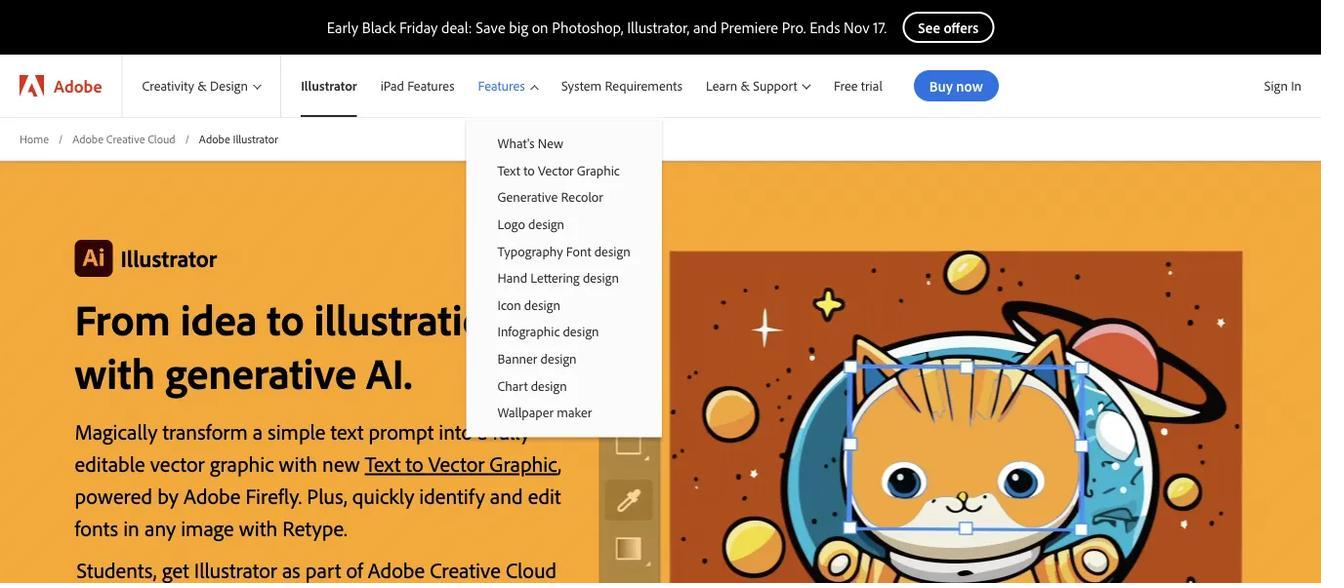Task type: describe. For each thing, give the bounding box(es) containing it.
& for learn
[[741, 77, 750, 94]]

illustrator link
[[281, 55, 369, 117]]

what's new
[[498, 135, 564, 152]]

vector
[[150, 450, 205, 478]]

design for infographic design
[[563, 323, 599, 340]]

1 vertical spatial text to vector graphic link
[[365, 450, 558, 478]]

1 vertical spatial text to vector graphic
[[365, 450, 558, 478]]

transform
[[162, 418, 248, 446]]

early
[[327, 18, 359, 37]]

features button
[[466, 55, 550, 117]]

typography
[[498, 243, 563, 260]]

features inside 'popup button'
[[478, 77, 525, 94]]

friday
[[400, 18, 438, 37]]

wallpaper maker
[[498, 404, 592, 421]]

, powered by   adobe firefly. plus, quickly identify and edit fonts in any image with retype.
[[75, 450, 562, 542]]

hand lettering design link
[[466, 265, 662, 292]]

0 horizontal spatial text
[[365, 450, 401, 478]]

learn & support button
[[694, 55, 822, 117]]

adobe for adobe
[[54, 75, 102, 97]]

icon design link
[[466, 292, 662, 319]]

adobe for adobe illustrator
[[199, 131, 230, 146]]

plus,
[[307, 483, 347, 510]]

prompt
[[369, 418, 434, 446]]

magically
[[75, 418, 158, 446]]

pro.
[[782, 18, 806, 37]]

0 vertical spatial to
[[524, 162, 535, 179]]

deal:
[[441, 18, 472, 37]]

maker
[[557, 404, 592, 421]]

2 vertical spatial to
[[406, 450, 423, 478]]

sign
[[1264, 77, 1288, 94]]

lettering
[[531, 270, 580, 287]]

photoshop,
[[552, 18, 624, 37]]

ipad features
[[381, 77, 455, 94]]

magically transform a simple text prompt into a fully editable vector graphic   with new
[[75, 418, 530, 478]]

chart design
[[498, 377, 567, 394]]

fully
[[493, 418, 530, 446]]

0 vertical spatial text to vector graphic link
[[466, 157, 662, 184]]

17.
[[873, 18, 887, 37]]

system requirements
[[562, 77, 683, 94]]

illustrator,
[[627, 18, 690, 37]]

typography font design
[[498, 243, 631, 260]]

1 horizontal spatial and
[[693, 18, 717, 37]]

generative recolor
[[498, 189, 603, 206]]

any
[[144, 515, 176, 542]]

0 vertical spatial text to vector graphic
[[498, 162, 620, 179]]

support
[[753, 77, 798, 94]]

quickly
[[352, 483, 414, 510]]

generative
[[165, 346, 356, 400]]

new
[[322, 450, 360, 478]]

0 vertical spatial graphic
[[577, 162, 620, 179]]

nov
[[844, 18, 870, 37]]

ipad features link
[[369, 55, 466, 117]]

generative
[[498, 189, 558, 206]]

premiere
[[721, 18, 778, 37]]

what's new link
[[466, 130, 662, 157]]

creativity & design
[[142, 77, 248, 94]]

design for banner design
[[541, 350, 577, 367]]

ends
[[810, 18, 840, 37]]

text
[[330, 418, 364, 446]]

editable
[[75, 450, 145, 478]]

design right font
[[594, 243, 631, 260]]

hand
[[498, 270, 527, 287]]

free
[[834, 77, 858, 94]]

from
[[75, 292, 171, 346]]

adobe for adobe creative cloud
[[72, 131, 104, 146]]

identify
[[419, 483, 485, 510]]

design for chart design
[[531, 377, 567, 394]]

infographic design link
[[466, 319, 662, 345]]

free trial link
[[822, 55, 894, 117]]

image
[[181, 515, 234, 542]]

banner
[[498, 350, 537, 367]]

system requirements link
[[550, 55, 694, 117]]

early black friday deal: save big on photoshop, illustrator, and premiere pro. ends nov 17.
[[327, 18, 887, 37]]

1 vertical spatial graphic
[[490, 450, 558, 478]]

chart design link
[[466, 372, 662, 399]]

0 vertical spatial vector
[[538, 162, 574, 179]]

typography font design link
[[466, 238, 662, 265]]

logo design link
[[466, 211, 662, 238]]

illustration
[[314, 292, 510, 346]]

hand lettering design
[[498, 270, 619, 287]]

home
[[20, 131, 49, 146]]

icon design
[[498, 296, 560, 314]]

and inside , powered by   adobe firefly. plus, quickly identify and edit fonts in any image with retype.
[[490, 483, 523, 510]]

system
[[562, 77, 602, 94]]

design for logo design
[[528, 216, 565, 233]]

graphic
[[210, 450, 274, 478]]

home link
[[20, 131, 49, 147]]



Task type: vqa. For each thing, say whether or not it's contained in the screenshot.
Creativity
yes



Task type: locate. For each thing, give the bounding box(es) containing it.
ipad
[[381, 77, 404, 94]]

from idea to illustration with generative ai.
[[75, 292, 510, 400]]

a up graphic
[[253, 418, 263, 446]]

1 vertical spatial text
[[365, 450, 401, 478]]

to inside the from idea to illustration with generative ai.
[[267, 292, 304, 346]]

design down font
[[583, 270, 619, 287]]

0 horizontal spatial illustrator
[[121, 243, 217, 273]]

in
[[123, 515, 140, 542]]

0 horizontal spatial graphic
[[490, 450, 558, 478]]

2 vertical spatial with
[[239, 515, 278, 542]]

group
[[466, 117, 662, 438]]

a right into
[[478, 418, 488, 446]]

design
[[528, 216, 565, 233], [594, 243, 631, 260], [583, 270, 619, 287], [524, 296, 560, 314], [563, 323, 599, 340], [541, 350, 577, 367], [531, 377, 567, 394]]

,
[[558, 450, 562, 478]]

graphic up recolor
[[577, 162, 620, 179]]

icon
[[498, 296, 521, 314]]

& left design
[[198, 77, 207, 94]]

font
[[566, 243, 591, 260]]

vector
[[538, 162, 574, 179], [428, 450, 485, 478]]

and left edit
[[490, 483, 523, 510]]

illustrator down early
[[301, 77, 357, 94]]

creative
[[106, 131, 145, 146]]

2 & from the left
[[741, 77, 750, 94]]

1 horizontal spatial to
[[406, 450, 423, 478]]

with
[[75, 346, 155, 400], [279, 450, 317, 478], [239, 515, 278, 542]]

text to vector graphic link down new
[[466, 157, 662, 184]]

learn
[[706, 77, 738, 94]]

on
[[532, 18, 549, 37]]

trial
[[861, 77, 883, 94]]

graphic
[[577, 162, 620, 179], [490, 450, 558, 478]]

0 vertical spatial illustrator
[[301, 77, 357, 94]]

banner design link
[[466, 345, 662, 372]]

save
[[476, 18, 506, 37]]

1 horizontal spatial features
[[478, 77, 525, 94]]

features right "ipad"
[[407, 77, 455, 94]]

& inside dropdown button
[[198, 77, 207, 94]]

adobe creative cloud link
[[72, 131, 175, 147]]

generative recolor link
[[466, 184, 662, 211]]

1 vertical spatial vector
[[428, 450, 485, 478]]

0 horizontal spatial and
[[490, 483, 523, 510]]

group containing what's new
[[466, 117, 662, 438]]

to right idea
[[267, 292, 304, 346]]

with down simple
[[279, 450, 317, 478]]

vector down into
[[428, 450, 485, 478]]

design for icon design
[[524, 296, 560, 314]]

firefly.
[[246, 483, 302, 510]]

adobe left the creative
[[72, 131, 104, 146]]

1 horizontal spatial text
[[498, 162, 520, 179]]

features up what's
[[478, 77, 525, 94]]

ai.
[[366, 346, 413, 400]]

adobe up image
[[184, 483, 241, 510]]

text to vector graphic link
[[466, 157, 662, 184], [365, 450, 558, 478]]

infographic design
[[498, 323, 599, 340]]

wallpaper maker link
[[466, 399, 662, 426]]

black
[[362, 18, 396, 37]]

illustrator up from
[[121, 243, 217, 273]]

illustrator
[[301, 77, 357, 94], [233, 131, 278, 146], [121, 243, 217, 273]]

adobe right cloud
[[199, 131, 230, 146]]

recolor
[[561, 189, 603, 206]]

graphic down fully
[[490, 450, 558, 478]]

adobe up adobe creative cloud
[[54, 75, 102, 97]]

0 vertical spatial with
[[75, 346, 155, 400]]

text to vector graphic down into
[[365, 450, 558, 478]]

with inside , powered by   adobe firefly. plus, quickly identify and edit fonts in any image with retype.
[[239, 515, 278, 542]]

what's
[[498, 135, 535, 152]]

0 horizontal spatial a
[[253, 418, 263, 446]]

adobe inside 'link'
[[72, 131, 104, 146]]

1 vertical spatial with
[[279, 450, 317, 478]]

0 horizontal spatial &
[[198, 77, 207, 94]]

in
[[1291, 77, 1302, 94]]

illustrator inside illustrator link
[[301, 77, 357, 94]]

infographic
[[498, 323, 560, 340]]

design
[[210, 77, 248, 94]]

by
[[157, 483, 179, 510]]

0 horizontal spatial with
[[75, 346, 155, 400]]

with up magically
[[75, 346, 155, 400]]

0 horizontal spatial features
[[407, 77, 455, 94]]

2 horizontal spatial with
[[279, 450, 317, 478]]

2 vertical spatial illustrator
[[121, 243, 217, 273]]

with inside magically transform a simple text prompt into a fully editable vector graphic   with new
[[279, 450, 317, 478]]

adobe illustrator
[[199, 131, 278, 146]]

2 horizontal spatial to
[[524, 162, 535, 179]]

text to vector graphic link down into
[[365, 450, 558, 478]]

vector down new
[[538, 162, 574, 179]]

1 horizontal spatial vector
[[538, 162, 574, 179]]

1 vertical spatial and
[[490, 483, 523, 510]]

design down generative recolor in the top of the page
[[528, 216, 565, 233]]

illustrator down design
[[233, 131, 278, 146]]

1 vertical spatial to
[[267, 292, 304, 346]]

text to vector graphic down what's new link
[[498, 162, 620, 179]]

2 a from the left
[[478, 418, 488, 446]]

design down icon design link
[[563, 323, 599, 340]]

creativity
[[142, 77, 194, 94]]

edit
[[528, 483, 561, 510]]

fonts
[[75, 515, 118, 542]]

free trial
[[834, 77, 883, 94]]

0 horizontal spatial vector
[[428, 450, 485, 478]]

1 horizontal spatial a
[[478, 418, 488, 446]]

1 features from the left
[[407, 77, 455, 94]]

wallpaper
[[498, 404, 554, 421]]

and left the premiere
[[693, 18, 717, 37]]

text down what's
[[498, 162, 520, 179]]

learn & support
[[706, 77, 798, 94]]

& inside popup button
[[741, 77, 750, 94]]

creativity & design button
[[122, 55, 280, 117]]

text up quickly
[[365, 450, 401, 478]]

cloud
[[148, 131, 175, 146]]

1 horizontal spatial graphic
[[577, 162, 620, 179]]

1 vertical spatial illustrator
[[233, 131, 278, 146]]

idea
[[180, 292, 257, 346]]

design up wallpaper maker
[[531, 377, 567, 394]]

0 horizontal spatial to
[[267, 292, 304, 346]]

1 horizontal spatial with
[[239, 515, 278, 542]]

sign in button
[[1260, 69, 1306, 103]]

into
[[439, 418, 473, 446]]

1 horizontal spatial illustrator
[[233, 131, 278, 146]]

with inside the from idea to illustration with generative ai.
[[75, 346, 155, 400]]

simple
[[268, 418, 326, 446]]

requirements
[[605, 77, 683, 94]]

sign in
[[1264, 77, 1302, 94]]

1 a from the left
[[253, 418, 263, 446]]

new
[[538, 135, 564, 152]]

retype.
[[283, 515, 347, 542]]

2 features from the left
[[478, 77, 525, 94]]

& for creativity
[[198, 77, 207, 94]]

features
[[407, 77, 455, 94], [478, 77, 525, 94]]

logo design
[[498, 216, 565, 233]]

adobe
[[54, 75, 102, 97], [72, 131, 104, 146], [199, 131, 230, 146], [184, 483, 241, 510]]

banner design
[[498, 350, 577, 367]]

0 vertical spatial and
[[693, 18, 717, 37]]

adobe inside , powered by   adobe firefly. plus, quickly identify and edit fonts in any image with retype.
[[184, 483, 241, 510]]

0 vertical spatial text
[[498, 162, 520, 179]]

text
[[498, 162, 520, 179], [365, 450, 401, 478]]

1 & from the left
[[198, 77, 207, 94]]

2 horizontal spatial illustrator
[[301, 77, 357, 94]]

big
[[509, 18, 528, 37]]

design down infographic design link
[[541, 350, 577, 367]]

with down firefly.
[[239, 515, 278, 542]]

to down what's new
[[524, 162, 535, 179]]

&
[[198, 77, 207, 94], [741, 77, 750, 94]]

to down the prompt
[[406, 450, 423, 478]]

& right "learn"
[[741, 77, 750, 94]]

chart
[[498, 377, 528, 394]]

logo
[[498, 216, 525, 233]]

1 horizontal spatial &
[[741, 77, 750, 94]]

design up the infographic design
[[524, 296, 560, 314]]



